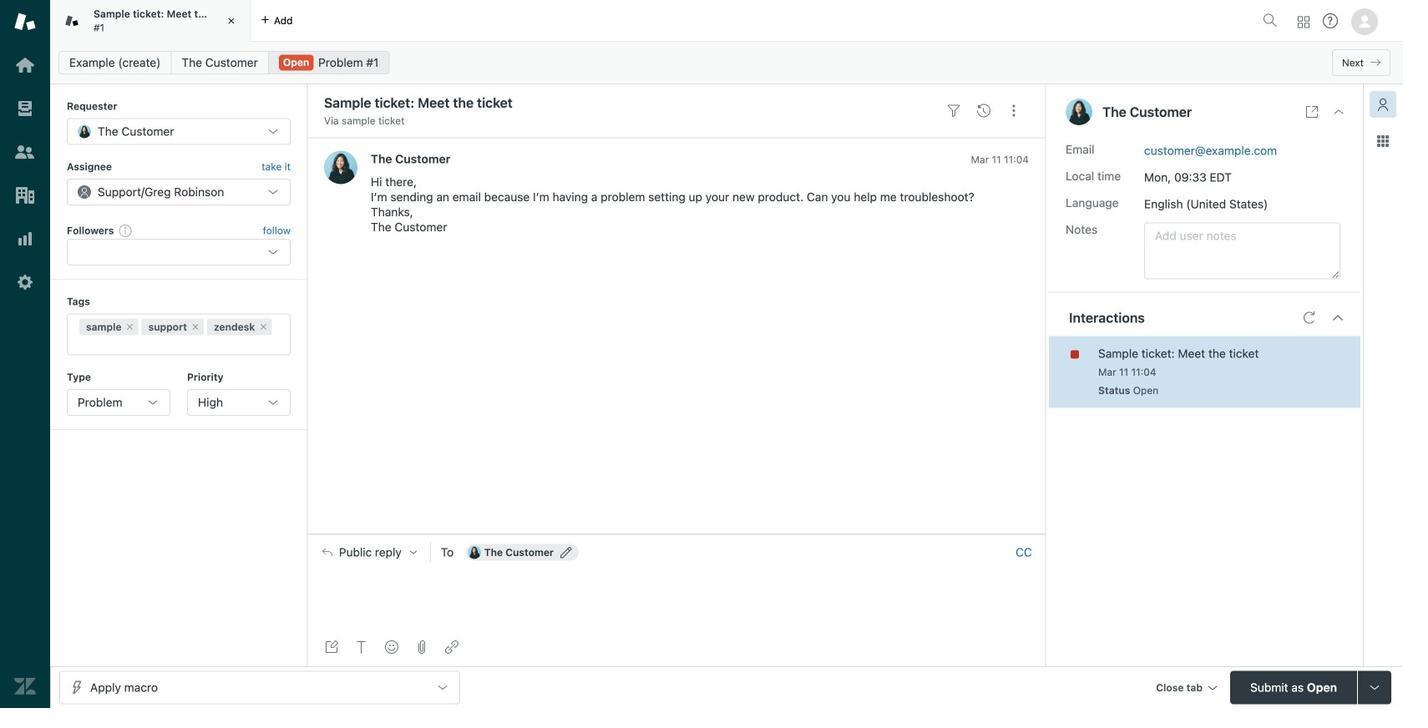 Task type: locate. For each thing, give the bounding box(es) containing it.
get started image
[[14, 54, 36, 76]]

remove image
[[125, 322, 135, 332], [190, 322, 200, 332]]

1 horizontal spatial remove image
[[190, 322, 200, 332]]

Mar 11 11:04 text field
[[971, 154, 1029, 165], [1098, 366, 1156, 378]]

add attachment image
[[415, 641, 428, 654]]

customers image
[[14, 141, 36, 163]]

remove image
[[258, 322, 268, 332]]

view more details image
[[1305, 105, 1319, 119]]

edit user image
[[560, 547, 572, 558]]

Subject field
[[321, 93, 935, 113]]

tabs tab list
[[50, 0, 1256, 42]]

main element
[[0, 0, 50, 708]]

get help image
[[1323, 13, 1338, 28]]

1 vertical spatial mar 11 11:04 text field
[[1098, 366, 1156, 378]]

0 horizontal spatial mar 11 11:04 text field
[[971, 154, 1029, 165]]

1 remove image from the left
[[125, 322, 135, 332]]

customer@example.com image
[[468, 546, 481, 559]]

organizations image
[[14, 185, 36, 206]]

0 horizontal spatial remove image
[[125, 322, 135, 332]]

tab
[[50, 0, 251, 42]]

1 horizontal spatial mar 11 11:04 text field
[[1098, 366, 1156, 378]]

filter image
[[947, 104, 961, 118]]

apps image
[[1376, 134, 1390, 148]]

secondary element
[[50, 46, 1403, 79]]

insert emojis image
[[385, 641, 398, 654]]

displays possible ticket submission types image
[[1368, 681, 1381, 694]]



Task type: vqa. For each thing, say whether or not it's contained in the screenshot.
Close ICON in Tabs tab list
no



Task type: describe. For each thing, give the bounding box(es) containing it.
views image
[[14, 98, 36, 119]]

draft mode image
[[325, 641, 338, 654]]

close image
[[223, 13, 240, 29]]

zendesk image
[[14, 676, 36, 697]]

info on adding followers image
[[119, 224, 132, 237]]

Add user notes text field
[[1144, 223, 1341, 279]]

0 vertical spatial mar 11 11:04 text field
[[971, 154, 1029, 165]]

hide composer image
[[670, 528, 683, 541]]

zendesk products image
[[1298, 16, 1310, 28]]

avatar image
[[324, 151, 357, 184]]

2 remove image from the left
[[190, 322, 200, 332]]

format text image
[[355, 641, 368, 654]]

add link (cmd k) image
[[445, 641, 459, 654]]

close image
[[1332, 105, 1346, 119]]

zendesk support image
[[14, 11, 36, 33]]

admin image
[[14, 271, 36, 293]]

user image
[[1066, 99, 1092, 125]]

events image
[[977, 104, 991, 118]]

ticket actions image
[[1007, 104, 1021, 118]]

customer context image
[[1376, 98, 1390, 111]]

reporting image
[[14, 228, 36, 250]]



